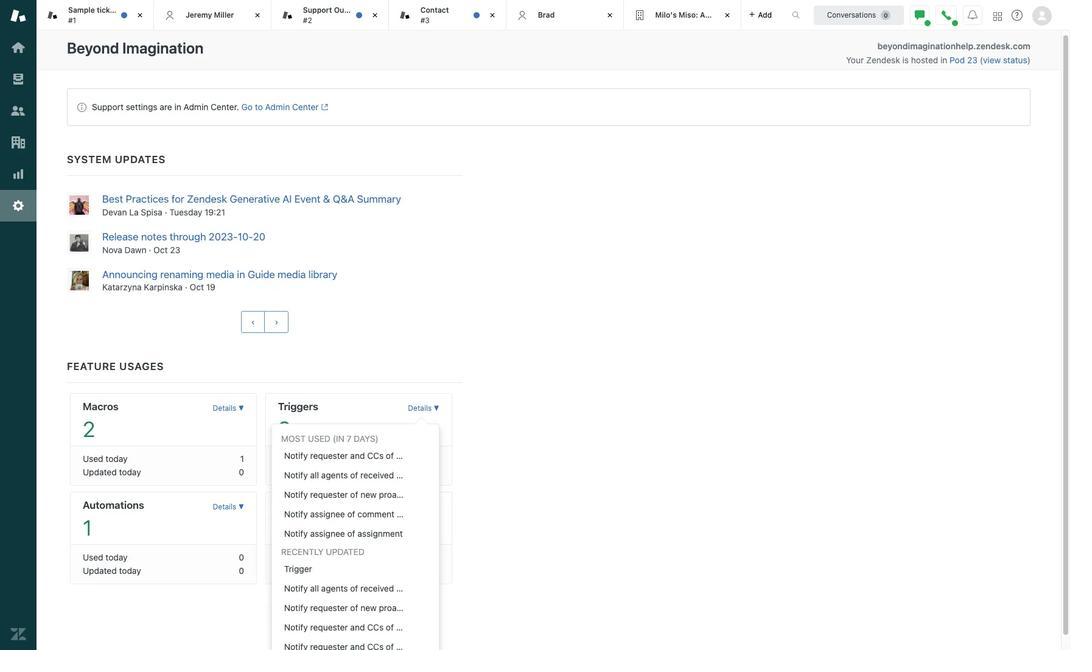 Task type: vqa. For each thing, say whether or not it's contained in the screenshot.
the Notify all agents of received request
yes



Task type: locate. For each thing, give the bounding box(es) containing it.
notify requester of new proactive ticket link
[[272, 486, 440, 505], [272, 599, 440, 618]]

1 vertical spatial received
[[361, 584, 394, 594]]

ticket down 3
[[418, 490, 440, 500]]

1 close image from the left
[[251, 9, 264, 21]]

0 vertical spatial 23
[[968, 55, 978, 65]]

announcing renaming media in guide media library
[[102, 268, 338, 281]]

.zendesk.com
[[974, 41, 1031, 51]]

requester inside notify requester and ccs of received request link
[[310, 623, 348, 633]]

▼ for 1
[[239, 503, 244, 512]]

2 notify requester of new proactive ticket from the top
[[284, 603, 440, 614]]

close image left brad
[[486, 9, 499, 21]]

updated today down "used"
[[278, 467, 337, 478]]

support left settings
[[92, 102, 124, 112]]

support for support outreach #2
[[303, 6, 332, 15]]

beyondimaginationhelp .zendesk.com your zendesk is hosted in pod 23 ( view status )
[[847, 41, 1031, 65]]

▼ left views
[[239, 503, 244, 512]]

agents down trigger link
[[321, 584, 348, 594]]

0 vertical spatial all
[[310, 470, 319, 481]]

spisa
[[141, 207, 162, 217]]

oct down notes at the left of the page
[[154, 245, 168, 255]]

trigger
[[284, 564, 312, 575]]

jeremy miller tab
[[154, 0, 272, 30]]

used down 2
[[83, 454, 103, 464]]

1 vertical spatial notify requester of new proactive ticket
[[284, 603, 440, 614]]

new
[[361, 490, 377, 500], [361, 603, 377, 614]]

1 vertical spatial 1
[[83, 516, 92, 540]]

ticket for second notify requester of new proactive ticket link
[[418, 603, 440, 614]]

1 vertical spatial in
[[174, 102, 181, 112]]

0 vertical spatial received
[[361, 470, 394, 481]]

zendesk inside beyondimaginationhelp .zendesk.com your zendesk is hosted in pod 23 ( view status )
[[867, 55, 901, 65]]

today
[[106, 454, 128, 464], [301, 454, 323, 464], [119, 467, 141, 478], [314, 467, 337, 478], [106, 553, 128, 563], [119, 566, 141, 576], [314, 566, 337, 576]]

1 vertical spatial proactive
[[379, 603, 416, 614]]

most
[[281, 434, 306, 444]]

support settings are in admin center.
[[92, 102, 239, 112]]

la
[[129, 207, 139, 217]]

proactive up notify requester and ccs of received request
[[379, 603, 416, 614]]

generative
[[230, 193, 280, 205]]

reporting image
[[10, 166, 26, 182]]

notify all agents of received request for first 'notify all agents of received request' link from the bottom of the page
[[284, 584, 426, 594]]

tab
[[272, 0, 389, 30], [389, 0, 507, 30], [624, 0, 742, 30]]

1
[[240, 454, 244, 464], [83, 516, 92, 540]]

organizations image
[[10, 135, 26, 150]]

support outreach #2
[[303, 6, 367, 25]]

all down "used"
[[310, 470, 319, 481]]

go
[[242, 102, 253, 112]]

1 notify all agents of received request from the top
[[284, 470, 426, 481]]

close image
[[251, 9, 264, 21], [369, 9, 381, 21], [486, 9, 499, 21]]

request for 1st 'notify all agents of received request' link
[[397, 470, 426, 481]]

1 vertical spatial 23
[[170, 245, 180, 255]]

1 horizontal spatial admin
[[265, 102, 290, 112]]

ccs for received
[[367, 623, 384, 633]]

support up #2
[[303, 6, 332, 15]]

updated for 2
[[83, 467, 117, 478]]

23
[[968, 55, 978, 65], [170, 245, 180, 255]]

1 horizontal spatial comment
[[396, 451, 433, 461]]

imagination
[[122, 39, 204, 57]]

0 vertical spatial request
[[397, 470, 426, 481]]

23 down release notes through 2023-10-20
[[170, 245, 180, 255]]

details ▼
[[213, 404, 244, 413], [408, 404, 440, 413], [213, 503, 244, 512]]

new up notify requester and ccs of received request link
[[361, 603, 377, 614]]

used today down automations 1 at left
[[83, 553, 128, 563]]

new up notify assignee of comment update link
[[361, 490, 377, 500]]

is
[[903, 55, 909, 65]]

ticket
[[418, 490, 440, 500], [418, 603, 440, 614]]

2 and from the top
[[350, 623, 365, 633]]

2 ccs from the top
[[367, 623, 384, 633]]

notify requester of new proactive ticket for second notify requester of new proactive ticket link
[[284, 603, 440, 614]]

0 vertical spatial zendesk
[[867, 55, 901, 65]]

updated down recently
[[278, 566, 312, 576]]

2 vertical spatial in
[[237, 268, 245, 281]]

used down automations 1 at left
[[83, 553, 103, 563]]

19
[[206, 282, 216, 293]]

used for 2
[[83, 454, 103, 464]]

2 ticket from the top
[[418, 603, 440, 614]]

2 agents from the top
[[321, 584, 348, 594]]

view
[[984, 55, 1002, 65]]

notify requester of new proactive ticket link up notify requester and ccs of received request
[[272, 599, 440, 618]]

1 vertical spatial oct
[[190, 282, 204, 293]]

conversations
[[828, 10, 877, 19]]

3 close image from the left
[[486, 9, 499, 21]]

0 vertical spatial new
[[361, 490, 377, 500]]

used for triggers
[[278, 454, 299, 464]]

macros 2
[[83, 401, 119, 442]]

0 horizontal spatial close image
[[134, 9, 146, 21]]

1 media from the left
[[206, 268, 234, 281]]

▼ up 3
[[434, 404, 440, 413]]

close image right outreach
[[369, 9, 381, 21]]

all
[[310, 470, 319, 481], [310, 584, 319, 594]]

and for received
[[350, 623, 365, 633]]

&
[[323, 193, 330, 205]]

1 horizontal spatial zendesk
[[867, 55, 901, 65]]

close image
[[134, 9, 146, 21], [604, 9, 616, 21], [721, 9, 734, 21]]

automations 1
[[83, 500, 144, 540]]

1 admin from the left
[[184, 102, 208, 112]]

notify for first 'notify all agents of received request' link from the bottom of the page
[[284, 584, 308, 594]]

▼ for 2
[[239, 404, 244, 413]]

2 horizontal spatial close image
[[721, 9, 734, 21]]

notify assignee of comment update link
[[272, 505, 439, 525]]

1 horizontal spatial 23
[[968, 55, 978, 65]]

0 horizontal spatial oct
[[154, 245, 168, 255]]

zendesk up 19:21
[[187, 193, 227, 205]]

q&a
[[333, 193, 355, 205]]

notify all agents of received request down trigger link
[[284, 584, 426, 594]]

2 notify from the top
[[284, 470, 308, 481]]

notify all agents of received request down notify requester and ccs of comment update link at the bottom left of the page
[[284, 470, 426, 481]]

1 vertical spatial update
[[397, 509, 425, 520]]

received for first 'notify all agents of received request' link from the bottom of the page
[[361, 584, 394, 594]]

used down "most"
[[278, 454, 299, 464]]

tuesday 19:21
[[169, 207, 225, 217]]

agents down '(in' on the left bottom of page
[[321, 470, 348, 481]]

1 agents from the top
[[321, 470, 348, 481]]

2 horizontal spatial in
[[941, 55, 948, 65]]

2 tab from the left
[[389, 0, 507, 30]]

1 vertical spatial assignee
[[310, 529, 345, 539]]

button displays agent's chat status as online. image
[[915, 10, 925, 20]]

2 close image from the left
[[369, 9, 381, 21]]

admin left center.
[[184, 102, 208, 112]]

outreach
[[334, 6, 367, 15]]

0 horizontal spatial media
[[206, 268, 234, 281]]

jeremy
[[186, 10, 212, 19]]

agents
[[321, 470, 348, 481], [321, 584, 348, 594]]

in inside beyondimaginationhelp .zendesk.com your zendesk is hosted in pod 23 ( view status )
[[941, 55, 948, 65]]

of
[[386, 451, 394, 461], [350, 470, 358, 481], [350, 490, 358, 500], [348, 509, 355, 520], [348, 529, 355, 539], [350, 584, 358, 594], [350, 603, 358, 614], [386, 623, 394, 633]]

assignee up the notify assignee of assignment
[[310, 509, 345, 520]]

notify for notify assignee of assignment link
[[284, 529, 308, 539]]

1 horizontal spatial close image
[[369, 9, 381, 21]]

notify requester of new proactive ticket link up notify assignee of comment update
[[272, 486, 440, 505]]

0 vertical spatial support
[[303, 6, 332, 15]]

1 vertical spatial notify all agents of received request
[[284, 584, 426, 594]]

updated down automations 1 at left
[[83, 566, 117, 576]]

#1
[[68, 16, 76, 25]]

updated today
[[83, 467, 141, 478], [278, 467, 337, 478], [83, 566, 141, 576], [278, 566, 337, 576]]

requester for second notify requester of new proactive ticket link
[[310, 603, 348, 614]]

updated today up automations
[[83, 467, 141, 478]]

main element
[[0, 0, 37, 651]]

all down trigger on the left bottom
[[310, 584, 319, 594]]

1 horizontal spatial update
[[436, 451, 463, 461]]

23 left (
[[968, 55, 978, 65]]

‹ button
[[241, 311, 265, 333]]

notify all agents of received request for 1st 'notify all agents of received request' link
[[284, 470, 426, 481]]

0 vertical spatial comment
[[396, 451, 433, 461]]

1 vertical spatial zendesk
[[187, 193, 227, 205]]

ticket up notify requester and ccs of received request
[[418, 603, 440, 614]]

requester inside notify requester and ccs of comment update link
[[310, 451, 348, 461]]

1 vertical spatial comment
[[358, 509, 395, 520]]

0 horizontal spatial 1
[[83, 516, 92, 540]]

1 all from the top
[[310, 470, 319, 481]]

0 horizontal spatial zendesk
[[187, 193, 227, 205]]

used today
[[83, 454, 128, 464], [278, 454, 323, 464], [83, 553, 128, 563]]

received
[[361, 470, 394, 481], [361, 584, 394, 594], [396, 623, 430, 633]]

usages
[[119, 361, 164, 373]]

nova
[[102, 245, 122, 255]]

updated today for 6
[[278, 566, 337, 576]]

updated today down automations 1 at left
[[83, 566, 141, 576]]

ticket for 1st notify requester of new proactive ticket link
[[418, 490, 440, 500]]

1 close image from the left
[[134, 9, 146, 21]]

get help image
[[1012, 10, 1023, 21]]

6 notify from the top
[[284, 584, 308, 594]]

2 proactive from the top
[[379, 603, 416, 614]]

0 vertical spatial agents
[[321, 470, 348, 481]]

0 horizontal spatial admin
[[184, 102, 208, 112]]

4 requester from the top
[[310, 623, 348, 633]]

proactive up assignment
[[379, 490, 416, 500]]

0
[[239, 467, 244, 478], [434, 467, 440, 478], [239, 553, 244, 563], [239, 566, 244, 576], [434, 566, 440, 576]]

10-
[[238, 231, 253, 243]]

0 vertical spatial ccs
[[367, 451, 384, 461]]

karpinska
[[144, 282, 183, 293]]

1 vertical spatial new
[[361, 603, 377, 614]]

hosted
[[912, 55, 939, 65]]

1 notify requester of new proactive ticket from the top
[[284, 490, 440, 500]]

1 vertical spatial ccs
[[367, 623, 384, 633]]

and down 7
[[350, 451, 365, 461]]

1 assignee from the top
[[310, 509, 345, 520]]

recently
[[281, 547, 324, 558]]

1 vertical spatial ticket
[[418, 603, 440, 614]]

3 close image from the left
[[721, 9, 734, 21]]

in right are
[[174, 102, 181, 112]]

updated
[[83, 467, 117, 478], [278, 467, 312, 478], [83, 566, 117, 576], [278, 566, 312, 576]]

0 vertical spatial assignee
[[310, 509, 345, 520]]

updated up views
[[278, 467, 312, 478]]

1 horizontal spatial support
[[303, 6, 332, 15]]

notify for notify assignee of comment update link
[[284, 509, 308, 520]]

1 and from the top
[[350, 451, 365, 461]]

updated up automations
[[83, 467, 117, 478]]

notify all agents of received request link down 'notify requester and ccs of comment update'
[[272, 466, 439, 486]]

1 ticket from the top
[[418, 490, 440, 500]]

1 vertical spatial notify all agents of received request link
[[272, 579, 439, 599]]

2 horizontal spatial close image
[[486, 9, 499, 21]]

beyondimaginationhelp
[[878, 41, 974, 51]]

in left guide
[[237, 268, 245, 281]]

support
[[303, 6, 332, 15], [92, 102, 124, 112]]

› button
[[265, 311, 289, 333]]

used for 1
[[83, 553, 103, 563]]

oct
[[154, 245, 168, 255], [190, 282, 204, 293]]

used today down 2
[[83, 454, 128, 464]]

0 horizontal spatial in
[[174, 102, 181, 112]]

1 horizontal spatial oct
[[190, 282, 204, 293]]

used today for triggers
[[278, 454, 323, 464]]

1 notify from the top
[[284, 451, 308, 461]]

23 inside beyondimaginationhelp .zendesk.com your zendesk is hosted in pod 23 ( view status )
[[968, 55, 978, 65]]

used today down "most"
[[278, 454, 323, 464]]

2 notify all agents of received request from the top
[[284, 584, 426, 594]]

1 horizontal spatial in
[[237, 268, 245, 281]]

requester for notify requester and ccs of received request link
[[310, 623, 348, 633]]

0 vertical spatial notify all agents of received request
[[284, 470, 426, 481]]

used today for 2
[[83, 454, 128, 464]]

details ▼ for 1
[[213, 503, 244, 512]]

7 notify from the top
[[284, 603, 308, 614]]

1 tab from the left
[[272, 0, 389, 30]]

in for support settings are in admin center.
[[174, 102, 181, 112]]

admin image
[[10, 198, 26, 214]]

oct left the 19
[[190, 282, 204, 293]]

1 requester from the top
[[310, 451, 348, 461]]

and
[[350, 451, 365, 461], [350, 623, 365, 633]]

beyond imagination
[[67, 39, 204, 57]]

media
[[206, 268, 234, 281], [278, 268, 306, 281]]

1 horizontal spatial 1
[[240, 454, 244, 464]]

0 vertical spatial notify requester of new proactive ticket link
[[272, 486, 440, 505]]

2 assignee from the top
[[310, 529, 345, 539]]

0 horizontal spatial comment
[[358, 509, 395, 520]]

agents for first 'notify all agents of received request' link from the bottom of the page
[[321, 584, 348, 594]]

3 notify from the top
[[284, 490, 308, 500]]

notify requester and ccs of received request
[[284, 623, 462, 633]]

comment up assignment
[[358, 509, 395, 520]]

close image right miller
[[251, 9, 264, 21]]

support inside the support outreach #2
[[303, 6, 332, 15]]

1 horizontal spatial media
[[278, 268, 306, 281]]

0 horizontal spatial support
[[92, 102, 124, 112]]

practices
[[126, 193, 169, 205]]

5 notify from the top
[[284, 529, 308, 539]]

0 vertical spatial oct
[[154, 245, 168, 255]]

triggers
[[278, 401, 318, 413]]

views
[[278, 500, 307, 512]]

notify requester of new proactive ticket up notify requester and ccs of received request link
[[284, 603, 440, 614]]

1 proactive from the top
[[379, 490, 416, 500]]

2 close image from the left
[[604, 9, 616, 21]]

0 horizontal spatial close image
[[251, 9, 264, 21]]

8 notify from the top
[[284, 623, 308, 633]]

0 vertical spatial 1
[[240, 454, 244, 464]]

2 requester from the top
[[310, 490, 348, 500]]

admin right the to
[[265, 102, 290, 112]]

0 vertical spatial proactive
[[379, 490, 416, 500]]

▼ down 3
[[434, 503, 440, 512]]

admin
[[184, 102, 208, 112], [265, 102, 290, 112]]

3 requester from the top
[[310, 603, 348, 614]]

and down trigger link
[[350, 623, 365, 633]]

summary
[[357, 193, 401, 205]]

and for comment
[[350, 451, 365, 461]]

zendesk for generative
[[187, 193, 227, 205]]

tab containing contact
[[389, 0, 507, 30]]

customers image
[[10, 103, 26, 119]]

status
[[67, 88, 1031, 126]]

notify requester of new proactive ticket up notify assignee of comment update link
[[284, 490, 440, 500]]

close image inside brad tab
[[604, 9, 616, 21]]

0 vertical spatial in
[[941, 55, 948, 65]]

notify all agents of received request link down updated
[[272, 579, 439, 599]]

updated for triggers
[[278, 467, 312, 478]]

#1 tab
[[37, 0, 154, 30]]

1 vertical spatial support
[[92, 102, 124, 112]]

settings
[[126, 102, 157, 112]]

through
[[170, 231, 206, 243]]

comment
[[396, 451, 433, 461], [358, 509, 395, 520]]

0 vertical spatial notify all agents of received request link
[[272, 466, 439, 486]]

0 horizontal spatial update
[[397, 509, 425, 520]]

in left pod
[[941, 55, 948, 65]]

0 vertical spatial and
[[350, 451, 365, 461]]

assignee up recently updated in the left bottom of the page
[[310, 529, 345, 539]]

(in
[[333, 434, 345, 444]]

1 vertical spatial agents
[[321, 584, 348, 594]]

requester for notify requester and ccs of comment update link at the bottom left of the page
[[310, 451, 348, 461]]

2 vertical spatial request
[[432, 623, 462, 633]]

comment left 3
[[396, 451, 433, 461]]

1 horizontal spatial close image
[[604, 9, 616, 21]]

best
[[102, 193, 123, 205]]

1 vertical spatial request
[[397, 584, 426, 594]]

2 all from the top
[[310, 584, 319, 594]]

zendesk left 'is'
[[867, 55, 901, 65]]

media right guide
[[278, 268, 306, 281]]

)
[[1028, 55, 1031, 65]]

0 vertical spatial notify requester of new proactive ticket
[[284, 490, 440, 500]]

1 vertical spatial all
[[310, 584, 319, 594]]

2 notify all agents of received request link from the top
[[272, 579, 439, 599]]

in
[[941, 55, 948, 65], [174, 102, 181, 112], [237, 268, 245, 281]]

1 ccs from the top
[[367, 451, 384, 461]]

katarzyna
[[102, 282, 142, 293]]

0 horizontal spatial 23
[[170, 245, 180, 255]]

1 vertical spatial and
[[350, 623, 365, 633]]

updated today down recently
[[278, 566, 337, 576]]

▼ left triggers
[[239, 404, 244, 413]]

media up the 19
[[206, 268, 234, 281]]

notify all agents of received request link
[[272, 466, 439, 486], [272, 579, 439, 599]]

assignee for comment
[[310, 509, 345, 520]]

1 vertical spatial notify requester of new proactive ticket link
[[272, 599, 440, 618]]

0 vertical spatial ticket
[[418, 490, 440, 500]]

4 notify from the top
[[284, 509, 308, 520]]

request for first 'notify all agents of received request' link from the bottom of the page
[[397, 584, 426, 594]]



Task type: describe. For each thing, give the bounding box(es) containing it.
assignee for assignment
[[310, 529, 345, 539]]

#2
[[303, 16, 312, 25]]

2 notify requester of new proactive ticket link from the top
[[272, 599, 440, 618]]

2 admin from the left
[[265, 102, 290, 112]]

system
[[67, 153, 112, 166]]

#3
[[421, 16, 430, 25]]

oct for renaming
[[190, 282, 204, 293]]

notify for 1st notify requester of new proactive ticket link
[[284, 490, 308, 500]]

1 notify requester of new proactive ticket link from the top
[[272, 486, 440, 505]]

most used (in 7 days)
[[281, 434, 379, 444]]

trigger link
[[272, 560, 439, 579]]

8
[[278, 417, 291, 442]]

tab containing support outreach
[[272, 0, 389, 30]]

updates
[[115, 153, 166, 166]]

oct 23
[[154, 245, 180, 255]]

updated for 1
[[83, 566, 117, 576]]

miller
[[214, 10, 234, 19]]

go to admin center
[[242, 102, 319, 112]]

updated today for 2
[[83, 467, 141, 478]]

automations
[[83, 500, 144, 512]]

add
[[759, 10, 772, 19]]

nova dawn
[[102, 245, 147, 255]]

zendesk for is
[[867, 55, 901, 65]]

status containing support settings are in admin center.
[[67, 88, 1031, 126]]

best practices for zendesk generative ai event & q&a summary
[[102, 193, 401, 205]]

updated today for 1
[[83, 566, 141, 576]]

used
[[308, 434, 331, 444]]

dawn
[[125, 245, 147, 255]]

days)
[[354, 434, 379, 444]]

close image for #2
[[369, 9, 381, 21]]

6
[[278, 516, 291, 540]]

for
[[172, 193, 184, 205]]

▼ for triggers
[[434, 404, 440, 413]]

oct for notes
[[154, 245, 168, 255]]

tabs tab list
[[37, 0, 780, 30]]

to
[[255, 102, 263, 112]]

triggers 8
[[278, 401, 318, 442]]

zendesk support image
[[10, 8, 26, 24]]

ccs for comment
[[367, 451, 384, 461]]

3
[[434, 454, 440, 464]]

notify requester and ccs of received request link
[[272, 618, 462, 638]]

notify assignee of comment update
[[284, 509, 425, 520]]

brad
[[538, 10, 555, 19]]

zendesk products image
[[994, 12, 1003, 20]]

notify requester of new proactive ticket for 1st notify requester of new proactive ticket link
[[284, 490, 440, 500]]

20
[[253, 231, 266, 243]]

view status link
[[984, 55, 1028, 65]]

used today for 1
[[83, 553, 128, 563]]

devan
[[102, 207, 127, 217]]

devan la spisa
[[102, 207, 162, 217]]

0 for 6
[[434, 566, 440, 576]]

are
[[160, 102, 172, 112]]

close image for #3
[[486, 9, 499, 21]]

7
[[347, 434, 352, 444]]

3 tab from the left
[[624, 0, 742, 30]]

your
[[847, 55, 864, 65]]

1 notify all agents of received request link from the top
[[272, 466, 439, 486]]

recently updated
[[281, 547, 365, 558]]

updated
[[326, 547, 365, 558]]

details for triggers
[[408, 404, 432, 413]]

assignment
[[358, 529, 403, 539]]

get started image
[[10, 40, 26, 55]]

system updates
[[67, 153, 166, 166]]

requester for 1st notify requester of new proactive ticket link
[[310, 490, 348, 500]]

‹
[[251, 318, 255, 327]]

notify assignee of assignment link
[[272, 525, 439, 544]]

details for 1
[[213, 503, 237, 512]]

agents for 1st 'notify all agents of received request' link
[[321, 470, 348, 481]]

(opens in a new tab) image
[[319, 104, 328, 111]]

katarzyna karpinska
[[102, 282, 183, 293]]

announcing
[[102, 268, 158, 281]]

views 6
[[278, 500, 307, 540]]

2023-
[[209, 231, 238, 243]]

feature
[[67, 361, 116, 373]]

pod 23 link
[[950, 55, 981, 65]]

go to admin center link
[[242, 102, 328, 112]]

updated today for triggers
[[278, 467, 337, 478]]

0 for 1
[[239, 566, 244, 576]]

(
[[981, 55, 984, 65]]

›
[[275, 318, 279, 327]]

ai
[[283, 193, 292, 205]]

received for 1st 'notify all agents of received request' link
[[361, 470, 394, 481]]

notify for notify requester and ccs of comment update link at the bottom left of the page
[[284, 451, 308, 461]]

brad tab
[[507, 0, 624, 30]]

event
[[295, 193, 321, 205]]

notifications image
[[968, 10, 978, 20]]

notify for second notify requester of new proactive ticket link
[[284, 603, 308, 614]]

library
[[309, 268, 338, 281]]

notify for 1st 'notify all agents of received request' link
[[284, 470, 308, 481]]

beyond
[[67, 39, 119, 57]]

19:21
[[205, 207, 225, 217]]

details ▼ for triggers
[[408, 404, 440, 413]]

contact
[[421, 6, 449, 15]]

macros
[[83, 401, 119, 413]]

notify requester and ccs of comment update link
[[272, 447, 463, 466]]

notify requester and ccs of comment update
[[284, 451, 463, 461]]

zendesk image
[[10, 627, 26, 643]]

close image inside #1 "tab"
[[134, 9, 146, 21]]

2
[[83, 417, 95, 442]]

status
[[1004, 55, 1028, 65]]

2 media from the left
[[278, 268, 306, 281]]

feature usages
[[67, 361, 164, 373]]

details for 2
[[213, 404, 237, 413]]

oct 19
[[190, 282, 216, 293]]

1 new from the top
[[361, 490, 377, 500]]

release notes through 2023-10-20
[[102, 231, 266, 243]]

1 inside automations 1
[[83, 516, 92, 540]]

2 vertical spatial received
[[396, 623, 430, 633]]

views image
[[10, 71, 26, 87]]

in for announcing renaming media in guide media library
[[237, 268, 245, 281]]

0 for 2
[[239, 467, 244, 478]]

2 new from the top
[[361, 603, 377, 614]]

release
[[102, 231, 139, 243]]

support for support settings are in admin center.
[[92, 102, 124, 112]]

close image inside jeremy miller tab
[[251, 9, 264, 21]]

center.
[[211, 102, 239, 112]]

updated for 6
[[278, 566, 312, 576]]

notify for notify requester and ccs of received request link
[[284, 623, 308, 633]]

details ▼ for 2
[[213, 404, 244, 413]]

notify assignee of assignment
[[284, 529, 403, 539]]

0 vertical spatial update
[[436, 451, 463, 461]]

contact #3
[[421, 6, 449, 25]]

jeremy miller
[[186, 10, 234, 19]]

renaming
[[160, 268, 204, 281]]



